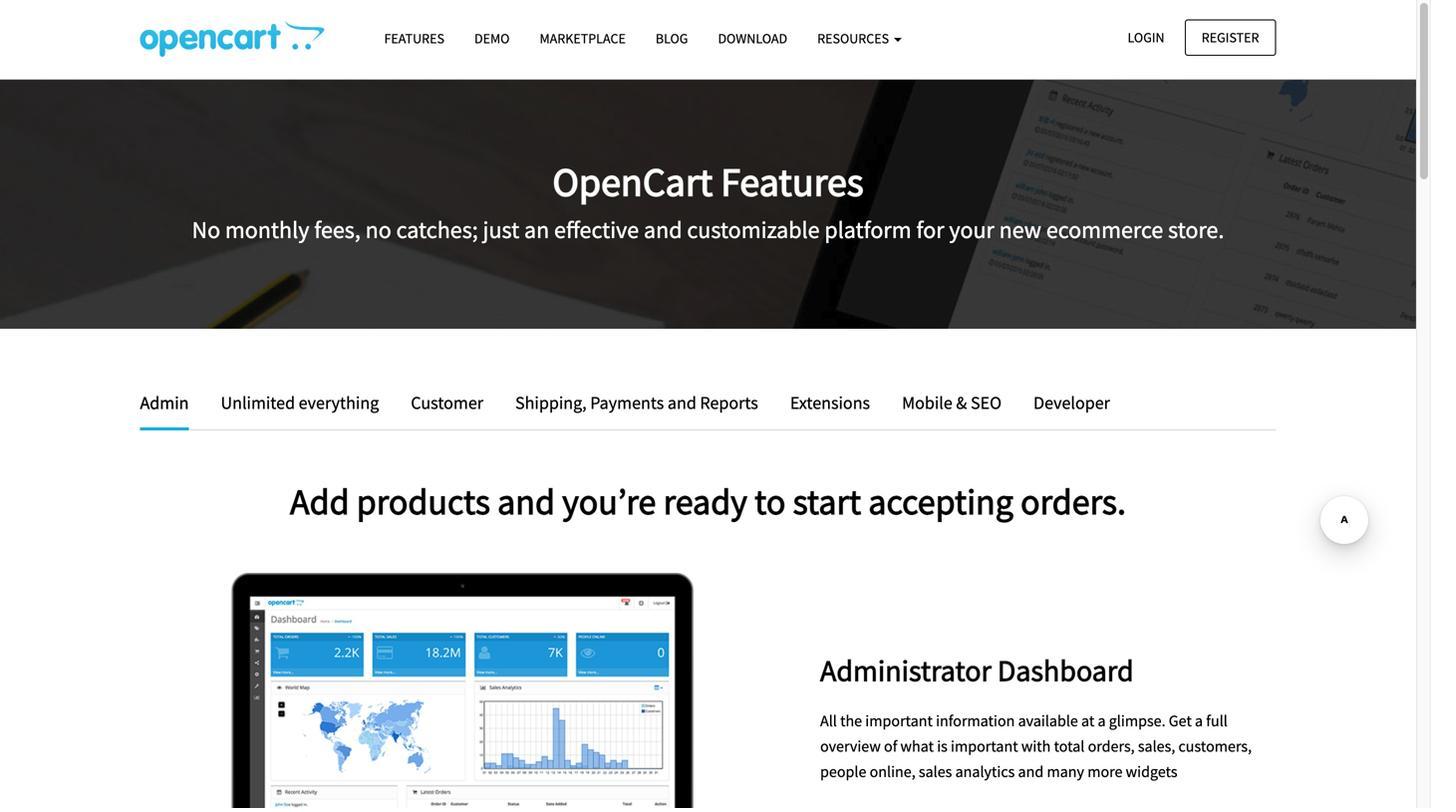 Task type: locate. For each thing, give the bounding box(es) containing it.
demo
[[474, 29, 510, 47]]

1 vertical spatial features
[[721, 157, 864, 207]]

all
[[820, 711, 837, 731]]

add
[[290, 479, 349, 524]]

monthly
[[225, 215, 309, 245]]

and
[[644, 215, 682, 245], [668, 392, 696, 414], [497, 479, 555, 524], [1018, 762, 1044, 782]]

and down with
[[1018, 762, 1044, 782]]

reports
[[700, 392, 758, 414]]

resources link
[[802, 21, 917, 56]]

an
[[524, 215, 549, 245]]

overview
[[820, 737, 881, 757]]

everything
[[299, 392, 379, 414]]

0 horizontal spatial a
[[1098, 711, 1106, 731]]

sales,
[[1138, 737, 1175, 757]]

more
[[1088, 762, 1123, 782]]

information
[[936, 711, 1015, 731]]

customer
[[411, 392, 483, 414]]

unlimited
[[221, 392, 295, 414]]

1 horizontal spatial a
[[1195, 711, 1203, 731]]

glimpse.
[[1109, 711, 1166, 731]]

the
[[840, 711, 862, 731]]

total
[[1054, 737, 1085, 757]]

payments
[[590, 392, 664, 414]]

demo link
[[459, 21, 525, 56]]

important up analytics
[[951, 737, 1018, 757]]

and inside shipping, payments and reports link
[[668, 392, 696, 414]]

mobile & seo
[[902, 392, 1002, 414]]

features up customizable
[[721, 157, 864, 207]]

ecommerce
[[1046, 215, 1163, 245]]

important
[[865, 711, 933, 731], [951, 737, 1018, 757]]

a
[[1098, 711, 1106, 731], [1195, 711, 1203, 731]]

and down opencart
[[644, 215, 682, 245]]

marketplace
[[540, 29, 626, 47]]

opencart features no monthly fees, no catches; just an effective and customizable platform for your new ecommerce store.
[[192, 157, 1224, 245]]

no
[[192, 215, 220, 245]]

dashboard
[[998, 652, 1134, 689]]

get
[[1169, 711, 1192, 731]]

login link
[[1111, 19, 1182, 56]]

0 vertical spatial important
[[865, 711, 933, 731]]

your
[[949, 215, 994, 245]]

online,
[[870, 762, 916, 782]]

login
[[1128, 28, 1165, 46]]

0 vertical spatial features
[[384, 29, 444, 47]]

features
[[384, 29, 444, 47], [721, 157, 864, 207]]

available
[[1018, 711, 1078, 731]]

for
[[916, 215, 944, 245]]

shipping, payments and reports
[[515, 392, 758, 414]]

download link
[[703, 21, 802, 56]]

seo
[[971, 392, 1002, 414]]

register
[[1202, 28, 1259, 46]]

unlimited everything link
[[206, 389, 394, 417]]

extensions
[[790, 392, 870, 414]]

developer link
[[1019, 389, 1110, 417]]

orders,
[[1088, 737, 1135, 757]]

important up of
[[865, 711, 933, 731]]

2 a from the left
[[1195, 711, 1203, 731]]

a left full
[[1195, 711, 1203, 731]]

1 horizontal spatial features
[[721, 157, 864, 207]]

and left reports
[[668, 392, 696, 414]]

features inside the opencart features no monthly fees, no catches; just an effective and customizable platform for your new ecommerce store.
[[721, 157, 864, 207]]

developer
[[1034, 392, 1110, 414]]

a right at
[[1098, 711, 1106, 731]]

1 vertical spatial important
[[951, 737, 1018, 757]]

customizable
[[687, 215, 820, 245]]

features left demo on the left of page
[[384, 29, 444, 47]]

add products and you're ready to start accepting orders.
[[290, 479, 1126, 524]]

register link
[[1185, 19, 1276, 56]]



Task type: vqa. For each thing, say whether or not it's contained in the screenshot.
"Marketplace"
yes



Task type: describe. For each thing, give the bounding box(es) containing it.
customers,
[[1179, 737, 1252, 757]]

start
[[793, 479, 861, 524]]

you're
[[562, 479, 656, 524]]

is
[[937, 737, 948, 757]]

blog
[[656, 29, 688, 47]]

marketplace link
[[525, 21, 641, 56]]

opencart - features image
[[140, 21, 324, 57]]

of
[[884, 737, 897, 757]]

store.
[[1168, 215, 1224, 245]]

new
[[999, 215, 1042, 245]]

full
[[1206, 711, 1228, 731]]

0 horizontal spatial features
[[384, 29, 444, 47]]

admin link
[[140, 389, 204, 430]]

catches;
[[396, 215, 478, 245]]

download
[[718, 29, 787, 47]]

products
[[357, 479, 490, 524]]

all the important information available at a glimpse. get a full overview of what is important with total orders, sales, customers, people online, sales analytics and many more widgets
[[820, 711, 1252, 782]]

extensions link
[[775, 389, 885, 417]]

&
[[956, 392, 967, 414]]

many
[[1047, 762, 1084, 782]]

to
[[755, 479, 786, 524]]

and inside all the important information available at a glimpse. get a full overview of what is important with total orders, sales, customers, people online, sales analytics and many more widgets
[[1018, 762, 1044, 782]]

shipping, payments and reports link
[[500, 389, 773, 417]]

admin
[[140, 392, 189, 414]]

no
[[365, 215, 391, 245]]

just
[[483, 215, 519, 245]]

administrator dashboard
[[820, 652, 1134, 689]]

platform
[[825, 215, 912, 245]]

analytics
[[955, 762, 1015, 782]]

administrator
[[820, 652, 992, 689]]

administrator dashboard image
[[140, 573, 790, 808]]

orders.
[[1021, 479, 1126, 524]]

accepting
[[868, 479, 1013, 524]]

1 a from the left
[[1098, 711, 1106, 731]]

blog link
[[641, 21, 703, 56]]

and left "you're"
[[497, 479, 555, 524]]

at
[[1081, 711, 1095, 731]]

effective
[[554, 215, 639, 245]]

ready
[[663, 479, 747, 524]]

1 horizontal spatial important
[[951, 737, 1018, 757]]

and inside the opencart features no monthly fees, no catches; just an effective and customizable platform for your new ecommerce store.
[[644, 215, 682, 245]]

mobile
[[902, 392, 953, 414]]

what
[[901, 737, 934, 757]]

sales
[[919, 762, 952, 782]]

widgets
[[1126, 762, 1178, 782]]

shipping,
[[515, 392, 587, 414]]

unlimited everything
[[221, 392, 379, 414]]

people
[[820, 762, 866, 782]]

resources
[[817, 29, 892, 47]]

with
[[1021, 737, 1051, 757]]

opencart
[[552, 157, 713, 207]]

0 horizontal spatial important
[[865, 711, 933, 731]]

mobile & seo link
[[887, 389, 1017, 417]]

fees,
[[314, 215, 361, 245]]

customer link
[[396, 389, 498, 417]]

features link
[[369, 21, 459, 56]]



